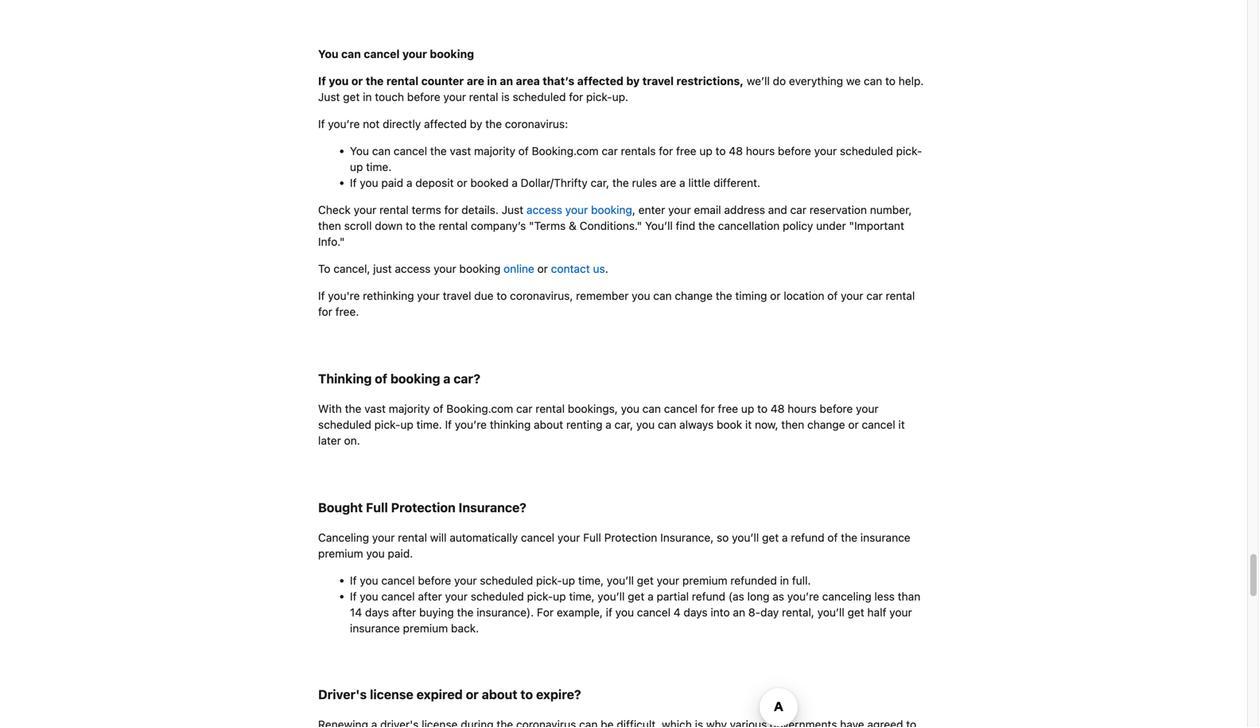 Task type: describe. For each thing, give the bounding box(es) containing it.
for inside we'll do everything we can to help. just get in touch before your rental is scheduled for pick-up.
[[569, 90, 583, 103]]

"important
[[849, 219, 905, 232]]

policy
[[783, 219, 814, 232]]

than
[[898, 590, 921, 603]]

0 vertical spatial after
[[418, 590, 442, 603]]

of inside if you're rethinking your travel due to coronavirus, remember you can change the timing or location of your car rental for free.
[[828, 289, 838, 302]]

to left expire?
[[521, 687, 533, 702]]

1 vertical spatial affected
[[424, 117, 467, 130]]

little
[[689, 176, 711, 189]]

refunded
[[731, 574, 777, 587]]

booking.com inside you can cancel the vast majority of booking.com car rentals for free up to 48 hours before your scheduled pick- up time. if you paid a deposit or booked a dollar/thrifty car, the rules are a little different.
[[532, 144, 599, 158]]

a inside 'with the vast majority of booking.com car rental bookings, you can cancel for free up to 48 hours before your scheduled pick-up time. if you're thinking about renting a car, you can always book it now, then change or cancel it later on.'
[[606, 418, 612, 431]]

insurance,
[[661, 531, 714, 544]]

you for you can cancel the vast majority of booking.com car rentals for free up to 48 hours before your scheduled pick- up time. if you paid a deposit or booked a dollar/thrifty car, the rules are a little different.
[[350, 144, 369, 158]]

are inside you can cancel the vast majority of booking.com car rentals for free up to 48 hours before your scheduled pick- up time. if you paid a deposit or booked a dollar/thrifty car, the rules are a little different.
[[660, 176, 677, 189]]

you'll inside canceling your rental will automatically cancel your full protection insurance, so you'll get a refund of the insurance premium you paid.
[[732, 531, 759, 544]]

deposit
[[416, 176, 454, 189]]

up down thinking of booking a car?
[[401, 418, 414, 431]]

partial
[[657, 590, 689, 603]]

info."
[[318, 235, 345, 248]]

before inside you can cancel the vast majority of booking.com car rentals for free up to 48 hours before your scheduled pick- up time. if you paid a deposit or booked a dollar/thrifty car, the rules are a little different.
[[778, 144, 811, 158]]

1 horizontal spatial travel
[[643, 74, 674, 88]]

expired
[[417, 687, 463, 702]]

you inside if you're rethinking your travel due to coronavirus, remember you can change the timing or location of your car rental for free.
[[632, 289, 651, 302]]

a inside canceling your rental will automatically cancel your full protection insurance, so you'll get a refund of the insurance premium you paid.
[[782, 531, 788, 544]]

can inside you can cancel the vast majority of booking.com car rentals for free up to 48 hours before your scheduled pick- up time. if you paid a deposit or booked a dollar/thrifty car, the rules are a little different.
[[372, 144, 391, 158]]

the down is at the top of page
[[485, 117, 502, 130]]

coronavirus,
[[510, 289, 573, 302]]

half
[[868, 606, 887, 619]]

buying
[[419, 606, 454, 619]]

0 horizontal spatial about
[[482, 687, 518, 702]]

4
[[674, 606, 681, 619]]

as
[[773, 590, 785, 603]]

insurance inside if you cancel before your scheduled pick-up time, you'll get your premium refunded in full. if you cancel after your scheduled pick-up time, you'll get a partial refund (as long as you're canceling less than 14 days after buying the insurance). for example, if you cancel 4 days into an 8-day rental, you'll get half your insurance premium back.
[[350, 622, 400, 635]]

rental inside 'with the vast majority of booking.com car rental bookings, you can cancel for free up to 48 hours before your scheduled pick-up time. if you're thinking about renting a car, you can always book it now, then change or cancel it later on.'
[[536, 402, 565, 415]]

of inside canceling your rental will automatically cancel your full protection insurance, so you'll get a refund of the insurance premium you paid.
[[828, 531, 838, 544]]

protection inside canceling your rental will automatically cancel your full protection insurance, so you'll get a refund of the insurance premium you paid.
[[604, 531, 658, 544]]

up up example,
[[562, 574, 575, 587]]

in inside we'll do everything we can to help. just get in touch before your rental is scheduled for pick-up.
[[363, 90, 372, 103]]

canceling
[[318, 531, 369, 544]]

scheduled inside we'll do everything we can to help. just get in touch before your rental is scheduled for pick-up.
[[513, 90, 566, 103]]

a inside if you cancel before your scheduled pick-up time, you'll get your premium refunded in full. if you cancel after your scheduled pick-up time, you'll get a partial refund (as long as you're canceling less than 14 days after buying the insurance). for example, if you cancel 4 days into an 8-day rental, you'll get half your insurance premium back.
[[648, 590, 654, 603]]

.
[[605, 262, 609, 275]]

if you're not directly affected by the coronavirus:
[[318, 117, 568, 130]]

insurance).
[[477, 606, 534, 619]]

driver's license expired or about to expire?
[[318, 687, 581, 702]]

and
[[768, 203, 788, 216]]

about inside 'with the vast majority of booking.com car rental bookings, you can cancel for free up to 48 hours before your scheduled pick-up time. if you're thinking about renting a car, you can always book it now, then change or cancel it later on.'
[[534, 418, 563, 431]]

long
[[748, 590, 770, 603]]

less
[[875, 590, 895, 603]]

of inside you can cancel the vast majority of booking.com car rentals for free up to 48 hours before your scheduled pick- up time. if you paid a deposit or booked a dollar/thrifty car, the rules are a little different.
[[519, 144, 529, 158]]

we'll do everything we can to help. just get in touch before your rental is scheduled for pick-up.
[[318, 74, 924, 103]]

up down "not"
[[350, 160, 363, 173]]

under
[[817, 219, 846, 232]]

always
[[680, 418, 714, 431]]

book
[[717, 418, 743, 431]]

to
[[318, 262, 331, 275]]

find
[[676, 219, 696, 232]]

thinking
[[490, 418, 531, 431]]

example,
[[557, 606, 603, 619]]

scroll
[[344, 219, 372, 232]]

for right terms
[[444, 203, 459, 216]]

bookings,
[[568, 402, 618, 415]]

booking up conditions."
[[591, 203, 632, 216]]

now,
[[755, 418, 779, 431]]

to inside , enter your email address and car reservation number, then scroll down to the rental company's "terms & conditions." you'll find the cancellation policy under "important info."
[[406, 219, 416, 232]]

a left car?
[[443, 371, 451, 386]]

hours inside 'with the vast majority of booking.com car rental bookings, you can cancel for free up to 48 hours before your scheduled pick-up time. if you're thinking about renting a car, you can always book it now, then change or cancel it later on.'
[[788, 402, 817, 415]]

&
[[569, 219, 577, 232]]

counter
[[421, 74, 464, 88]]

with
[[318, 402, 342, 415]]

canceling
[[823, 590, 872, 603]]

majority inside you can cancel the vast majority of booking.com car rentals for free up to 48 hours before your scheduled pick- up time. if you paid a deposit or booked a dollar/thrifty car, the rules are a little different.
[[474, 144, 516, 158]]

1 vertical spatial just
[[502, 203, 524, 216]]

free.
[[336, 305, 359, 318]]

pick- inside you can cancel the vast majority of booking.com car rentals for free up to 48 hours before your scheduled pick- up time. if you paid a deposit or booked a dollar/thrifty car, the rules are a little different.
[[896, 144, 922, 158]]

different.
[[714, 176, 761, 189]]

a right paid in the top of the page
[[407, 176, 413, 189]]

driver's
[[318, 687, 367, 702]]

you're inside 'with the vast majority of booking.com car rental bookings, you can cancel for free up to 48 hours before your scheduled pick-up time. if you're thinking about renting a car, you can always book it now, then change or cancel it later on.'
[[455, 418, 487, 431]]

due
[[474, 289, 494, 302]]

of right thinking at the left bottom of the page
[[375, 371, 388, 386]]

bought
[[318, 500, 363, 515]]

refund inside canceling your rental will automatically cancel your full protection insurance, so you'll get a refund of the insurance premium you paid.
[[791, 531, 825, 544]]

1 vertical spatial premium
[[683, 574, 728, 587]]

,
[[632, 203, 636, 216]]

0 vertical spatial time,
[[578, 574, 604, 587]]

automatically
[[450, 531, 518, 544]]

up up little
[[700, 144, 713, 158]]

get down canceling
[[848, 606, 865, 619]]

of inside 'with the vast majority of booking.com car rental bookings, you can cancel for free up to 48 hours before your scheduled pick-up time. if you're thinking about renting a car, you can always book it now, then change or cancel it later on.'
[[433, 402, 444, 415]]

car, inside 'with the vast majority of booking.com car rental bookings, you can cancel for free up to 48 hours before your scheduled pick-up time. if you're thinking about renting a car, you can always book it now, then change or cancel it later on.'
[[615, 418, 633, 431]]

before inside if you cancel before your scheduled pick-up time, you'll get your premium refunded in full. if you cancel after your scheduled pick-up time, you'll get a partial refund (as long as you're canceling less than 14 days after buying the insurance). for example, if you cancel 4 days into an 8-day rental, you'll get half your insurance premium back.
[[418, 574, 451, 587]]

then inside , enter your email address and car reservation number, then scroll down to the rental company's "terms & conditions." you'll find the cancellation policy under "important info."
[[318, 219, 341, 232]]

or inside if you're rethinking your travel due to coronavirus, remember you can change the timing or location of your car rental for free.
[[770, 289, 781, 302]]

car?
[[454, 371, 481, 386]]

0 horizontal spatial are
[[467, 74, 485, 88]]

car, inside you can cancel the vast majority of booking.com car rentals for free up to 48 hours before your scheduled pick- up time. if you paid a deposit or booked a dollar/thrifty car, the rules are a little different.
[[591, 176, 610, 189]]

expire?
[[536, 687, 581, 702]]

day
[[761, 606, 779, 619]]

48 inside you can cancel the vast majority of booking.com car rentals for free up to 48 hours before your scheduled pick- up time. if you paid a deposit or booked a dollar/thrifty car, the rules are a little different.
[[729, 144, 743, 158]]

renting
[[566, 418, 603, 431]]

vast inside you can cancel the vast majority of booking.com car rentals for free up to 48 hours before your scheduled pick- up time. if you paid a deposit or booked a dollar/thrifty car, the rules are a little different.
[[450, 144, 471, 158]]

"terms
[[529, 219, 566, 232]]

enter
[[639, 203, 666, 216]]

free inside 'with the vast majority of booking.com car rental bookings, you can cancel for free up to 48 hours before your scheduled pick-up time. if you're thinking about renting a car, you can always book it now, then change or cancel it later on.'
[[718, 402, 738, 415]]

help.
[[899, 74, 924, 88]]

touch
[[375, 90, 404, 103]]

back.
[[451, 622, 479, 635]]

you can cancel the vast majority of booking.com car rentals for free up to 48 hours before your scheduled pick- up time. if you paid a deposit or booked a dollar/thrifty car, the rules are a little different.
[[350, 144, 922, 189]]

1 days from the left
[[365, 606, 389, 619]]

to inside we'll do everything we can to help. just get in touch before your rental is scheduled for pick-up.
[[886, 74, 896, 88]]

0 horizontal spatial you're
[[328, 117, 360, 130]]

canceling your rental will automatically cancel your full protection insurance, so you'll get a refund of the insurance premium you paid.
[[318, 531, 911, 560]]

free inside you can cancel the vast majority of booking.com car rentals for free up to 48 hours before your scheduled pick- up time. if you paid a deposit or booked a dollar/thrifty car, the rules are a little different.
[[676, 144, 697, 158]]

area
[[516, 74, 540, 88]]

0 vertical spatial in
[[487, 74, 497, 88]]

coronavirus:
[[505, 117, 568, 130]]

1 it from the left
[[746, 418, 752, 431]]

rental up down
[[380, 203, 409, 216]]

if
[[606, 606, 613, 619]]

booking up counter
[[430, 47, 474, 60]]

check your rental terms for details. just access your booking
[[318, 203, 632, 216]]

0 vertical spatial access
[[527, 203, 563, 216]]

to inside 'with the vast majority of booking.com car rental bookings, you can cancel for free up to 48 hours before your scheduled pick-up time. if you're thinking about renting a car, you can always book it now, then change or cancel it later on.'
[[758, 402, 768, 415]]

then inside 'with the vast majority of booking.com car rental bookings, you can cancel for free up to 48 hours before your scheduled pick-up time. if you're thinking about renting a car, you can always book it now, then change or cancel it later on.'
[[782, 418, 805, 431]]

the up touch
[[366, 74, 384, 88]]

1 vertical spatial access
[[395, 262, 431, 275]]

to inside you can cancel the vast majority of booking.com car rentals for free up to 48 hours before your scheduled pick- up time. if you paid a deposit or booked a dollar/thrifty car, the rules are a little different.
[[716, 144, 726, 158]]

can inside if you're rethinking your travel due to coronavirus, remember you can change the timing or location of your car rental for free.
[[654, 289, 672, 302]]

if you cancel before your scheduled pick-up time, you'll get your premium refunded in full. if you cancel after your scheduled pick-up time, you'll get a partial refund (as long as you're canceling less than 14 days after buying the insurance). for example, if you cancel 4 days into an 8-day rental, you'll get half your insurance premium back.
[[350, 574, 921, 635]]

just
[[373, 262, 392, 275]]

full.
[[792, 574, 811, 587]]

we
[[847, 74, 861, 88]]

the down if you're not directly affected by the coronavirus:
[[430, 144, 447, 158]]

you inside you can cancel the vast majority of booking.com car rentals for free up to 48 hours before your scheduled pick- up time. if you paid a deposit or booked a dollar/thrifty car, the rules are a little different.
[[360, 176, 378, 189]]

company's
[[471, 219, 526, 232]]

booking left car?
[[391, 371, 440, 386]]

booked
[[471, 176, 509, 189]]

before inside 'with the vast majority of booking.com car rental bookings, you can cancel for free up to 48 hours before your scheduled pick-up time. if you're thinking about renting a car, you can always book it now, then change or cancel it later on.'
[[820, 402, 853, 415]]

scheduled inside 'with the vast majority of booking.com car rental bookings, you can cancel for free up to 48 hours before your scheduled pick-up time. if you're thinking about renting a car, you can always book it now, then change or cancel it later on.'
[[318, 418, 372, 431]]

if you're rethinking your travel due to coronavirus, remember you can change the timing or location of your car rental for free.
[[318, 289, 915, 318]]

with the vast majority of booking.com car rental bookings, you can cancel for free up to 48 hours before your scheduled pick-up time. if you're thinking about renting a car, you can always book it now, then change or cancel it later on.
[[318, 402, 905, 447]]

1 horizontal spatial premium
[[403, 622, 448, 635]]

1 vertical spatial time,
[[569, 590, 595, 603]]

bought full protection insurance?
[[318, 500, 527, 515]]

details.
[[462, 203, 499, 216]]

change inside if you're rethinking your travel due to coronavirus, remember you can change the timing or location of your car rental for free.
[[675, 289, 713, 302]]



Task type: locate. For each thing, give the bounding box(es) containing it.
48 up now,
[[771, 402, 785, 415]]

us
[[593, 262, 605, 275]]

2 horizontal spatial in
[[780, 574, 789, 587]]

your inside 'with the vast majority of booking.com car rental bookings, you can cancel for free up to 48 hours before your scheduled pick-up time. if you're thinking about renting a car, you can always book it now, then change or cancel it later on.'
[[856, 402, 879, 415]]

insurance?
[[459, 500, 527, 515]]

1 vertical spatial an
[[733, 606, 746, 619]]

refund up full.
[[791, 531, 825, 544]]

0 vertical spatial travel
[[643, 74, 674, 88]]

booking.com down car?
[[447, 402, 513, 415]]

8-
[[749, 606, 761, 619]]

a up the "as" at the bottom of the page
[[782, 531, 788, 544]]

so
[[717, 531, 729, 544]]

hours inside you can cancel the vast majority of booking.com car rentals for free up to 48 hours before your scheduled pick- up time. if you paid a deposit or booked a dollar/thrifty car, the rules are a little different.
[[746, 144, 775, 158]]

0 vertical spatial free
[[676, 144, 697, 158]]

1 vertical spatial majority
[[389, 402, 430, 415]]

you're down full.
[[788, 590, 820, 603]]

rental up "paid."
[[398, 531, 427, 544]]

to up different.
[[716, 144, 726, 158]]

that's
[[543, 74, 575, 88]]

a right the booked
[[512, 176, 518, 189]]

your inside you can cancel the vast majority of booking.com car rentals for free up to 48 hours before your scheduled pick- up time. if you paid a deposit or booked a dollar/thrifty car, the rules are a little different.
[[815, 144, 837, 158]]

0 horizontal spatial by
[[470, 117, 482, 130]]

1 vertical spatial vast
[[365, 402, 386, 415]]

1 vertical spatial you
[[350, 144, 369, 158]]

then right now,
[[782, 418, 805, 431]]

are right counter
[[467, 74, 485, 88]]

address
[[724, 203, 765, 216]]

1 vertical spatial free
[[718, 402, 738, 415]]

we'll
[[747, 74, 770, 88]]

rental down "important
[[886, 289, 915, 302]]

1 vertical spatial booking.com
[[447, 402, 513, 415]]

free up the "book" at the right bottom of the page
[[718, 402, 738, 415]]

0 vertical spatial full
[[366, 500, 388, 515]]

about
[[534, 418, 563, 431], [482, 687, 518, 702]]

1 horizontal spatial 48
[[771, 402, 785, 415]]

online
[[504, 262, 535, 275]]

dollar/thrifty
[[521, 176, 588, 189]]

travel inside if you're rethinking your travel due to coronavirus, remember you can change the timing or location of your car rental for free.
[[443, 289, 471, 302]]

0 vertical spatial then
[[318, 219, 341, 232]]

car inside 'with the vast majority of booking.com car rental bookings, you can cancel for free up to 48 hours before your scheduled pick-up time. if you're thinking about renting a car, you can always book it now, then change or cancel it later on.'
[[516, 402, 533, 415]]

for up always
[[701, 402, 715, 415]]

get left touch
[[343, 90, 360, 103]]

access
[[527, 203, 563, 216], [395, 262, 431, 275]]

get left partial
[[628, 590, 645, 603]]

0 vertical spatial just
[[318, 90, 340, 103]]

1 vertical spatial are
[[660, 176, 677, 189]]

1 horizontal spatial days
[[684, 606, 708, 619]]

conditions."
[[580, 219, 642, 232]]

you're inside if you cancel before your scheduled pick-up time, you'll get your premium refunded in full. if you cancel after your scheduled pick-up time, you'll get a partial refund (as long as you're canceling less than 14 days after buying the insurance). for example, if you cancel 4 days into an 8-day rental, you'll get half your insurance premium back.
[[788, 590, 820, 603]]

for inside if you're rethinking your travel due to coronavirus, remember you can change the timing or location of your car rental for free.
[[318, 305, 333, 318]]

car, down bookings,
[[615, 418, 633, 431]]

thinking of booking a car?
[[318, 371, 481, 386]]

rental inside , enter your email address and car reservation number, then scroll down to the rental company's "terms & conditions." you'll find the cancellation policy under "important info."
[[439, 219, 468, 232]]

, enter your email address and car reservation number, then scroll down to the rental company's "terms & conditions." you'll find the cancellation policy under "important info."
[[318, 203, 912, 248]]

0 horizontal spatial majority
[[389, 402, 430, 415]]

car up thinking
[[516, 402, 533, 415]]

0 vertical spatial an
[[500, 74, 513, 88]]

0 vertical spatial refund
[[791, 531, 825, 544]]

1 vertical spatial change
[[808, 418, 846, 431]]

1 vertical spatial by
[[470, 117, 482, 130]]

1 vertical spatial car,
[[615, 418, 633, 431]]

cancellation
[[718, 219, 780, 232]]

1 horizontal spatial are
[[660, 176, 677, 189]]

the down email
[[699, 219, 715, 232]]

if you or the rental counter are in an area that's affected by travel restrictions,
[[318, 74, 744, 88]]

1 vertical spatial travel
[[443, 289, 471, 302]]

a left little
[[680, 176, 686, 189]]

1 horizontal spatial car,
[[615, 418, 633, 431]]

if inside you can cancel the vast majority of booking.com car rentals for free up to 48 hours before your scheduled pick- up time. if you paid a deposit or booked a dollar/thrifty car, the rules are a little different.
[[350, 176, 357, 189]]

1 vertical spatial refund
[[692, 590, 726, 603]]

will
[[430, 531, 447, 544]]

2 vertical spatial premium
[[403, 622, 448, 635]]

14
[[350, 606, 362, 619]]

car left rentals
[[602, 144, 618, 158]]

1 horizontal spatial it
[[899, 418, 905, 431]]

not
[[363, 117, 380, 130]]

or inside 'with the vast majority of booking.com car rental bookings, you can cancel for free up to 48 hours before your scheduled pick-up time. if you're thinking about renting a car, you can always book it now, then change or cancel it later on.'
[[849, 418, 859, 431]]

0 horizontal spatial then
[[318, 219, 341, 232]]

premium down buying on the left of page
[[403, 622, 448, 635]]

2 vertical spatial in
[[780, 574, 789, 587]]

car inside if you're rethinking your travel due to coronavirus, remember you can change the timing or location of your car rental for free.
[[867, 289, 883, 302]]

0 horizontal spatial car,
[[591, 176, 610, 189]]

booking.com
[[532, 144, 599, 158], [447, 402, 513, 415]]

0 horizontal spatial refund
[[692, 590, 726, 603]]

your
[[403, 47, 427, 60], [444, 90, 466, 103], [815, 144, 837, 158], [354, 203, 377, 216], [566, 203, 588, 216], [669, 203, 691, 216], [434, 262, 456, 275], [417, 289, 440, 302], [841, 289, 864, 302], [856, 402, 879, 415], [372, 531, 395, 544], [558, 531, 580, 544], [454, 574, 477, 587], [657, 574, 680, 587], [445, 590, 468, 603], [890, 606, 912, 619]]

1 horizontal spatial free
[[718, 402, 738, 415]]

1 vertical spatial 48
[[771, 402, 785, 415]]

1 vertical spatial you're
[[455, 418, 487, 431]]

later
[[318, 434, 341, 447]]

0 vertical spatial change
[[675, 289, 713, 302]]

1 horizontal spatial after
[[418, 590, 442, 603]]

if
[[318, 74, 326, 88], [318, 117, 325, 130], [350, 176, 357, 189], [318, 289, 325, 302], [445, 418, 452, 431], [350, 574, 357, 587], [350, 590, 357, 603]]

by up the up.
[[627, 74, 640, 88]]

a left partial
[[648, 590, 654, 603]]

directly
[[383, 117, 421, 130]]

you inside canceling your rental will automatically cancel your full protection insurance, so you'll get a refund of the insurance premium you paid.
[[366, 547, 385, 560]]

the up back. at the bottom left
[[457, 606, 474, 619]]

of up canceling
[[828, 531, 838, 544]]

rethinking
[[363, 289, 414, 302]]

0 horizontal spatial an
[[500, 74, 513, 88]]

paid
[[381, 176, 404, 189]]

get
[[343, 90, 360, 103], [762, 531, 779, 544], [637, 574, 654, 587], [628, 590, 645, 603], [848, 606, 865, 619]]

change
[[675, 289, 713, 302], [808, 418, 846, 431]]

0 horizontal spatial just
[[318, 90, 340, 103]]

2 horizontal spatial you're
[[788, 590, 820, 603]]

booking.com inside 'with the vast majority of booking.com car rental bookings, you can cancel for free up to 48 hours before your scheduled pick-up time. if you're thinking about renting a car, you can always book it now, then change or cancel it later on.'
[[447, 402, 513, 415]]

just inside we'll do everything we can to help. just get in touch before your rental is scheduled for pick-up.
[[318, 90, 340, 103]]

0 vertical spatial you're
[[328, 117, 360, 130]]

rental left bookings,
[[536, 402, 565, 415]]

majority inside 'with the vast majority of booking.com car rental bookings, you can cancel for free up to 48 hours before your scheduled pick-up time. if you're thinking about renting a car, you can always book it now, then change or cancel it later on.'
[[389, 402, 430, 415]]

rental inside we'll do everything we can to help. just get in touch before your rental is scheduled for pick-up.
[[469, 90, 499, 103]]

1 horizontal spatial access
[[527, 203, 563, 216]]

an up is at the top of page
[[500, 74, 513, 88]]

rental inside if you're rethinking your travel due to coronavirus, remember you can change the timing or location of your car rental for free.
[[886, 289, 915, 302]]

if inside 'with the vast majority of booking.com car rental bookings, you can cancel for free up to 48 hours before your scheduled pick-up time. if you're thinking about renting a car, you can always book it now, then change or cancel it later on.'
[[445, 418, 452, 431]]

after
[[418, 590, 442, 603], [392, 606, 416, 619]]

0 horizontal spatial vast
[[365, 402, 386, 415]]

0 horizontal spatial full
[[366, 500, 388, 515]]

scheduled inside you can cancel the vast majority of booking.com car rentals for free up to 48 hours before your scheduled pick- up time. if you paid a deposit or booked a dollar/thrifty car, the rules are a little different.
[[840, 144, 893, 158]]

0 vertical spatial hours
[[746, 144, 775, 158]]

1 vertical spatial time.
[[417, 418, 442, 431]]

1 horizontal spatial in
[[487, 74, 497, 88]]

you're left "not"
[[328, 117, 360, 130]]

the inside if you're rethinking your travel due to coronavirus, remember you can change the timing or location of your car rental for free.
[[716, 289, 733, 302]]

48
[[729, 144, 743, 158], [771, 402, 785, 415]]

time. inside you can cancel the vast majority of booking.com car rentals for free up to 48 hours before your scheduled pick- up time. if you paid a deposit or booked a dollar/thrifty car, the rules are a little different.
[[366, 160, 392, 173]]

1 vertical spatial insurance
[[350, 622, 400, 635]]

2 days from the left
[[684, 606, 708, 619]]

0 vertical spatial majority
[[474, 144, 516, 158]]

0 horizontal spatial days
[[365, 606, 389, 619]]

the inside if you cancel before your scheduled pick-up time, you'll get your premium refunded in full. if you cancel after your scheduled pick-up time, you'll get a partial refund (as long as you're canceling less than 14 days after buying the insurance). for example, if you cancel 4 days into an 8-day rental, you'll get half your insurance premium back.
[[457, 606, 474, 619]]

if inside if you're rethinking your travel due to coronavirus, remember you can change the timing or location of your car rental for free.
[[318, 289, 325, 302]]

to
[[886, 74, 896, 88], [716, 144, 726, 158], [406, 219, 416, 232], [497, 289, 507, 302], [758, 402, 768, 415], [521, 687, 533, 702]]

car inside , enter your email address and car reservation number, then scroll down to the rental company's "terms & conditions." you'll find the cancellation policy under "important info."
[[791, 203, 807, 216]]

booking up due
[[460, 262, 501, 275]]

1 horizontal spatial about
[[534, 418, 563, 431]]

1 horizontal spatial by
[[627, 74, 640, 88]]

refund inside if you cancel before your scheduled pick-up time, you'll get your premium refunded in full. if you cancel after your scheduled pick-up time, you'll get a partial refund (as long as you're canceling less than 14 days after buying the insurance). for example, if you cancel 4 days into an 8-day rental, you'll get half your insurance premium back.
[[692, 590, 726, 603]]

1 horizontal spatial time.
[[417, 418, 442, 431]]

0 horizontal spatial free
[[676, 144, 697, 158]]

up up the for
[[553, 590, 566, 603]]

or inside you can cancel the vast majority of booking.com car rentals for free up to 48 hours before your scheduled pick- up time. if you paid a deposit or booked a dollar/thrifty car, the rules are a little different.
[[457, 176, 468, 189]]

do
[[773, 74, 786, 88]]

the right with
[[345, 402, 362, 415]]

1 horizontal spatial full
[[583, 531, 601, 544]]

scheduled
[[513, 90, 566, 103], [840, 144, 893, 158], [318, 418, 372, 431], [480, 574, 533, 587], [471, 590, 524, 603]]

0 vertical spatial vast
[[450, 144, 471, 158]]

just
[[318, 90, 340, 103], [502, 203, 524, 216]]

full inside canceling your rental will automatically cancel your full protection insurance, so you'll get a refund of the insurance premium you paid.
[[583, 531, 601, 544]]

travel left due
[[443, 289, 471, 302]]

0 vertical spatial booking.com
[[532, 144, 599, 158]]

change right now,
[[808, 418, 846, 431]]

time.
[[366, 160, 392, 173], [417, 418, 442, 431]]

after up buying on the left of page
[[418, 590, 442, 603]]

1 horizontal spatial then
[[782, 418, 805, 431]]

by up the booked
[[470, 117, 482, 130]]

a
[[407, 176, 413, 189], [512, 176, 518, 189], [680, 176, 686, 189], [443, 371, 451, 386], [606, 418, 612, 431], [782, 531, 788, 544], [648, 590, 654, 603]]

the inside 'with the vast majority of booking.com car rental bookings, you can cancel for free up to 48 hours before your scheduled pick-up time. if you're thinking about renting a car, you can always book it now, then change or cancel it later on.'
[[345, 402, 362, 415]]

you for you can cancel your booking
[[318, 47, 339, 60]]

refund
[[791, 531, 825, 544], [692, 590, 726, 603]]

access right just
[[395, 262, 431, 275]]

premium
[[318, 547, 363, 560], [683, 574, 728, 587], [403, 622, 448, 635]]

the inside canceling your rental will automatically cancel your full protection insurance, so you'll get a refund of the insurance premium you paid.
[[841, 531, 858, 544]]

to left help.
[[886, 74, 896, 88]]

for right rentals
[[659, 144, 673, 158]]

in
[[487, 74, 497, 88], [363, 90, 372, 103], [780, 574, 789, 587]]

majority down thinking of booking a car?
[[389, 402, 430, 415]]

premium down canceling
[[318, 547, 363, 560]]

vast down if you're not directly affected by the coronavirus:
[[450, 144, 471, 158]]

the up canceling
[[841, 531, 858, 544]]

affected up the up.
[[577, 74, 624, 88]]

to up now,
[[758, 402, 768, 415]]

reservation
[[810, 203, 867, 216]]

0 vertical spatial are
[[467, 74, 485, 88]]

by
[[627, 74, 640, 88], [470, 117, 482, 130]]

1 horizontal spatial refund
[[791, 531, 825, 544]]

time. inside 'with the vast majority of booking.com car rental bookings, you can cancel for free up to 48 hours before your scheduled pick-up time. if you're thinking about renting a car, you can always book it now, then change or cancel it later on.'
[[417, 418, 442, 431]]

car inside you can cancel the vast majority of booking.com car rentals for free up to 48 hours before your scheduled pick- up time. if you paid a deposit or booked a dollar/thrifty car, the rules are a little different.
[[602, 144, 618, 158]]

car down "important
[[867, 289, 883, 302]]

get inside canceling your rental will automatically cancel your full protection insurance, so you'll get a refund of the insurance premium you paid.
[[762, 531, 779, 544]]

rental up touch
[[387, 74, 419, 88]]

get down canceling your rental will automatically cancel your full protection insurance, so you'll get a refund of the insurance premium you paid.
[[637, 574, 654, 587]]

0 vertical spatial insurance
[[861, 531, 911, 544]]

vast down thinking of booking a car?
[[365, 402, 386, 415]]

number,
[[870, 203, 912, 216]]

1 horizontal spatial affected
[[577, 74, 624, 88]]

is
[[502, 90, 510, 103]]

in left touch
[[363, 90, 372, 103]]

insurance up less
[[861, 531, 911, 544]]

a down bookings,
[[606, 418, 612, 431]]

an inside if you cancel before your scheduled pick-up time, you'll get your premium refunded in full. if you cancel after your scheduled pick-up time, you'll get a partial refund (as long as you're canceling less than 14 days after buying the insurance). for example, if you cancel 4 days into an 8-day rental, you'll get half your insurance premium back.
[[733, 606, 746, 619]]

2 it from the left
[[899, 418, 905, 431]]

pick- inside 'with the vast majority of booking.com car rental bookings, you can cancel for free up to 48 hours before your scheduled pick-up time. if you're thinking about renting a car, you can always book it now, then change or cancel it later on.'
[[375, 418, 401, 431]]

email
[[694, 203, 721, 216]]

protection left "insurance,"
[[604, 531, 658, 544]]

1 horizontal spatial change
[[808, 418, 846, 431]]

about left expire?
[[482, 687, 518, 702]]

you inside you can cancel the vast majority of booking.com car rentals for free up to 48 hours before your scheduled pick- up time. if you paid a deposit or booked a dollar/thrifty car, the rules are a little different.
[[350, 144, 369, 158]]

car,
[[591, 176, 610, 189], [615, 418, 633, 431]]

it
[[746, 418, 752, 431], [899, 418, 905, 431]]

car, up access your booking link on the top of the page
[[591, 176, 610, 189]]

1 vertical spatial protection
[[604, 531, 658, 544]]

1 horizontal spatial vast
[[450, 144, 471, 158]]

days right 4 on the bottom right of the page
[[684, 606, 708, 619]]

rental,
[[782, 606, 815, 619]]

get inside we'll do everything we can to help. just get in touch before your rental is scheduled for pick-up.
[[343, 90, 360, 103]]

0 horizontal spatial access
[[395, 262, 431, 275]]

protection up will
[[391, 500, 456, 515]]

for inside you can cancel the vast majority of booking.com car rentals for free up to 48 hours before your scheduled pick- up time. if you paid a deposit or booked a dollar/thrifty car, the rules are a little different.
[[659, 144, 673, 158]]

1 vertical spatial then
[[782, 418, 805, 431]]

0 horizontal spatial it
[[746, 418, 752, 431]]

an
[[500, 74, 513, 88], [733, 606, 746, 619]]

0 vertical spatial affected
[[577, 74, 624, 88]]

1 vertical spatial after
[[392, 606, 416, 619]]

vast inside 'with the vast majority of booking.com car rental bookings, you can cancel for free up to 48 hours before your scheduled pick-up time. if you're thinking about renting a car, you can always book it now, then change or cancel it later on.'
[[365, 402, 386, 415]]

access up "terms
[[527, 203, 563, 216]]

license
[[370, 687, 414, 702]]

cancel inside you can cancel the vast majority of booking.com car rentals for free up to 48 hours before your scheduled pick- up time. if you paid a deposit or booked a dollar/thrifty car, the rules are a little different.
[[394, 144, 427, 158]]

rental left is at the top of page
[[469, 90, 499, 103]]

before inside we'll do everything we can to help. just get in touch before your rental is scheduled for pick-up.
[[407, 90, 441, 103]]

0 vertical spatial by
[[627, 74, 640, 88]]

in left area
[[487, 74, 497, 88]]

for down that's
[[569, 90, 583, 103]]

about left the "renting"
[[534, 418, 563, 431]]

48 inside 'with the vast majority of booking.com car rental bookings, you can cancel for free up to 48 hours before your scheduled pick-up time. if you're thinking about renting a car, you can always book it now, then change or cancel it later on.'
[[771, 402, 785, 415]]

just up company's
[[502, 203, 524, 216]]

premium up into on the bottom right of page
[[683, 574, 728, 587]]

rules
[[632, 176, 657, 189]]

free up little
[[676, 144, 697, 158]]

car
[[602, 144, 618, 158], [791, 203, 807, 216], [867, 289, 883, 302], [516, 402, 533, 415]]

check
[[318, 203, 351, 216]]

1 vertical spatial in
[[363, 90, 372, 103]]

0 horizontal spatial protection
[[391, 500, 456, 515]]

change left timing
[[675, 289, 713, 302]]

rental inside canceling your rental will automatically cancel your full protection insurance, so you'll get a refund of the insurance premium you paid.
[[398, 531, 427, 544]]

1 vertical spatial about
[[482, 687, 518, 702]]

on.
[[344, 434, 360, 447]]

in left full.
[[780, 574, 789, 587]]

change inside 'with the vast majority of booking.com car rental bookings, you can cancel for free up to 48 hours before your scheduled pick-up time. if you're thinking about renting a car, you can always book it now, then change or cancel it later on.'
[[808, 418, 846, 431]]

terms
[[412, 203, 441, 216]]

0 horizontal spatial time.
[[366, 160, 392, 173]]

the left rules
[[613, 176, 629, 189]]

restrictions,
[[677, 74, 744, 88]]

2 horizontal spatial premium
[[683, 574, 728, 587]]

of down thinking of booking a car?
[[433, 402, 444, 415]]

car up policy
[[791, 203, 807, 216]]

your inside , enter your email address and car reservation number, then scroll down to the rental company's "terms & conditions." you'll find the cancellation policy under "important info."
[[669, 203, 691, 216]]

insurance down the 14 at the bottom
[[350, 622, 400, 635]]

1 horizontal spatial majority
[[474, 144, 516, 158]]

in inside if you cancel before your scheduled pick-up time, you'll get your premium refunded in full. if you cancel after your scheduled pick-up time, you'll get a partial refund (as long as you're canceling less than 14 days after buying the insurance). for example, if you cancel 4 days into an 8-day rental, you'll get half your insurance premium back.
[[780, 574, 789, 587]]

your inside we'll do everything we can to help. just get in touch before your rental is scheduled for pick-up.
[[444, 90, 466, 103]]

to right due
[[497, 289, 507, 302]]

0 horizontal spatial premium
[[318, 547, 363, 560]]

days right the 14 at the bottom
[[365, 606, 389, 619]]

rental down the check your rental terms for details. just access your booking
[[439, 219, 468, 232]]

contact
[[551, 262, 590, 275]]

1 horizontal spatial you're
[[455, 418, 487, 431]]

2 vertical spatial you're
[[788, 590, 820, 603]]

pick- inside we'll do everything we can to help. just get in touch before your rental is scheduled for pick-up.
[[586, 90, 612, 103]]

get up refunded
[[762, 531, 779, 544]]

cancel inside canceling your rental will automatically cancel your full protection insurance, so you'll get a refund of the insurance premium you paid.
[[521, 531, 555, 544]]

for left free.
[[318, 305, 333, 318]]

the down terms
[[419, 219, 436, 232]]

for inside 'with the vast majority of booking.com car rental bookings, you can cancel for free up to 48 hours before your scheduled pick-up time. if you're thinking about renting a car, you can always book it now, then change or cancel it later on.'
[[701, 402, 715, 415]]

the left timing
[[716, 289, 733, 302]]

0 horizontal spatial after
[[392, 606, 416, 619]]

hours
[[746, 144, 775, 158], [788, 402, 817, 415]]

0 vertical spatial about
[[534, 418, 563, 431]]

time. down thinking of booking a car?
[[417, 418, 442, 431]]

for
[[537, 606, 554, 619]]

you'll
[[645, 219, 673, 232]]

0 vertical spatial car,
[[591, 176, 610, 189]]

to right down
[[406, 219, 416, 232]]

to inside if you're rethinking your travel due to coronavirus, remember you can change the timing or location of your car rental for free.
[[497, 289, 507, 302]]

0 horizontal spatial change
[[675, 289, 713, 302]]

just left touch
[[318, 90, 340, 103]]

everything
[[789, 74, 844, 88]]

insurance inside canceling your rental will automatically cancel your full protection insurance, so you'll get a refund of the insurance premium you paid.
[[861, 531, 911, 544]]

affected down counter
[[424, 117, 467, 130]]

up up the "book" at the right bottom of the page
[[741, 402, 755, 415]]

premium inside canceling your rental will automatically cancel your full protection insurance, so you'll get a refund of the insurance premium you paid.
[[318, 547, 363, 560]]

access your booking link
[[527, 203, 632, 216]]

1 horizontal spatial insurance
[[861, 531, 911, 544]]

for
[[569, 90, 583, 103], [659, 144, 673, 158], [444, 203, 459, 216], [318, 305, 333, 318], [701, 402, 715, 415]]

can
[[341, 47, 361, 60], [864, 74, 883, 88], [372, 144, 391, 158], [654, 289, 672, 302], [643, 402, 661, 415], [658, 418, 677, 431]]

travel left 'restrictions,'
[[643, 74, 674, 88]]

1 horizontal spatial an
[[733, 606, 746, 619]]

1 horizontal spatial just
[[502, 203, 524, 216]]

affected
[[577, 74, 624, 88], [424, 117, 467, 130]]

cancel
[[364, 47, 400, 60], [394, 144, 427, 158], [664, 402, 698, 415], [862, 418, 896, 431], [521, 531, 555, 544], [381, 574, 415, 587], [381, 590, 415, 603], [637, 606, 671, 619]]

time,
[[578, 574, 604, 587], [569, 590, 595, 603]]

are right rules
[[660, 176, 677, 189]]

48 up different.
[[729, 144, 743, 158]]

1 vertical spatial full
[[583, 531, 601, 544]]

0 horizontal spatial affected
[[424, 117, 467, 130]]

0 horizontal spatial hours
[[746, 144, 775, 158]]

up
[[700, 144, 713, 158], [350, 160, 363, 173], [741, 402, 755, 415], [401, 418, 414, 431], [562, 574, 575, 587], [553, 590, 566, 603]]

majority up the booked
[[474, 144, 516, 158]]

cancel,
[[334, 262, 370, 275]]

paid.
[[388, 547, 413, 560]]

booking.com up dollar/thrifty
[[532, 144, 599, 158]]

time. up paid in the top of the page
[[366, 160, 392, 173]]

0 horizontal spatial 48
[[729, 144, 743, 158]]

can inside we'll do everything we can to help. just get in touch before your rental is scheduled for pick-up.
[[864, 74, 883, 88]]

remember
[[576, 289, 629, 302]]

0 horizontal spatial travel
[[443, 289, 471, 302]]



Task type: vqa. For each thing, say whether or not it's contained in the screenshot.
the Can I bring my pet? button
no



